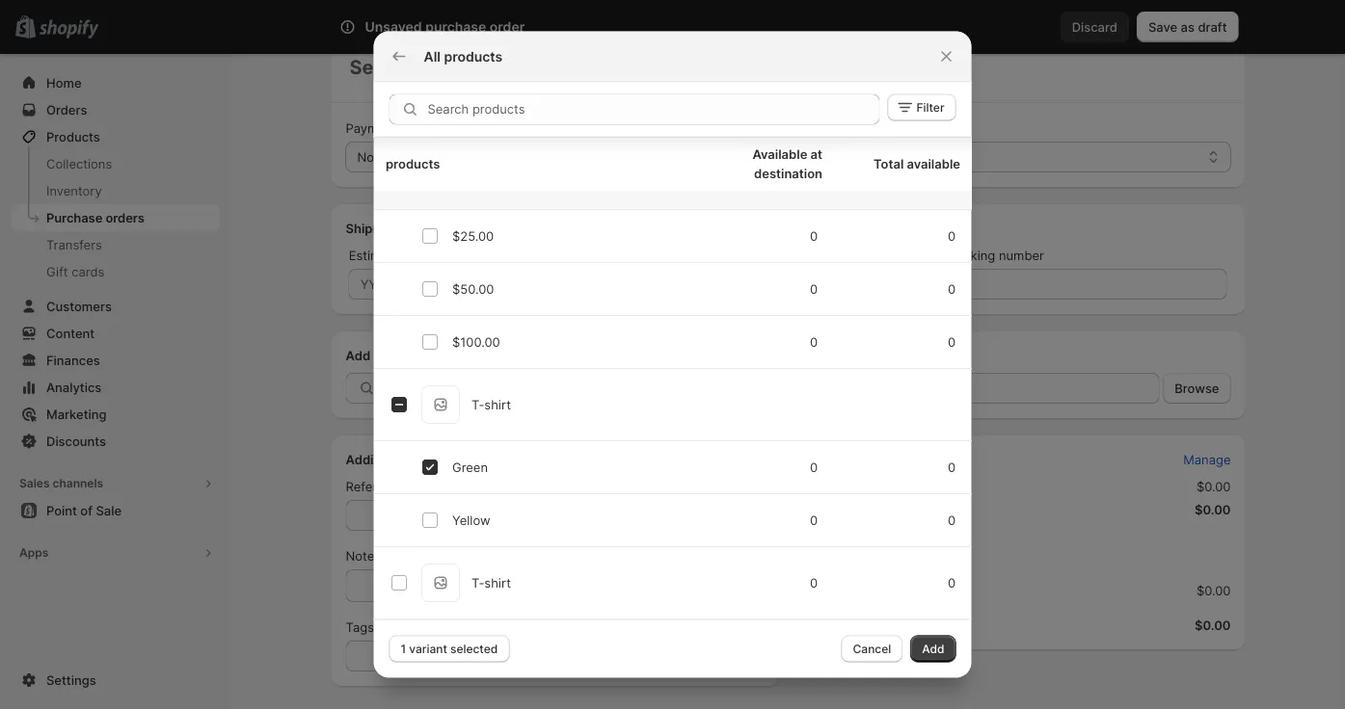 Task type: vqa. For each thing, say whether or not it's contained in the screenshot.
Manage
yes



Task type: locate. For each thing, give the bounding box(es) containing it.
⌘ k
[[921, 19, 944, 34]]

tags
[[346, 620, 374, 635]]

1 vertical spatial t-
[[471, 576, 484, 591]]

total for total available
[[874, 157, 904, 172]]

transfers link
[[12, 232, 220, 259]]

1 vertical spatial t-shirt
[[471, 576, 511, 591]]

supplier up at
[[792, 121, 841, 136]]

total inside all products dialog
[[874, 157, 904, 172]]

inventory down $10.00
[[475, 176, 532, 191]]

manage
[[1184, 452, 1231, 467]]

details for additional details
[[411, 452, 451, 467]]

shipping for shipping carrier
[[647, 248, 699, 263]]

total up cancel button
[[812, 618, 842, 633]]

available
[[907, 157, 960, 172]]

shipping left carrier
[[647, 248, 699, 263]]

0 horizontal spatial inventory
[[46, 183, 102, 198]]

total for total
[[812, 618, 842, 633]]

inventory for inventory not tracked
[[475, 176, 532, 191]]

inventory inside all products dialog
[[475, 176, 532, 191]]

supplier
[[394, 549, 441, 564]]

$0.00
[[1197, 479, 1231, 494], [1195, 503, 1231, 518], [1197, 584, 1231, 599], [1195, 618, 1231, 633]]

0 vertical spatial t-shirt
[[471, 398, 511, 413]]

$25.00
[[452, 229, 494, 244]]

1 vertical spatial shirt
[[484, 576, 511, 591]]

(included)
[[850, 479, 910, 494]]

taxes
[[812, 479, 846, 494]]

t-shirt
[[471, 398, 511, 413], [471, 576, 511, 591]]

0 vertical spatial total
[[874, 157, 904, 172]]

orders
[[106, 210, 145, 225]]

supplier
[[350, 23, 400, 38], [792, 121, 841, 136]]

inventory up purchase at left
[[46, 183, 102, 198]]

1 vertical spatial products
[[385, 157, 440, 172]]

1 horizontal spatial number
[[999, 248, 1045, 263]]

0 horizontal spatial supplier
[[350, 23, 400, 38]]

as
[[1181, 19, 1195, 34]]

add for add
[[922, 642, 945, 656]]

shipping down items
[[812, 584, 863, 599]]

(usd)
[[868, 150, 903, 164]]

inventory for inventory
[[46, 183, 102, 198]]

products down purchase
[[444, 48, 503, 65]]

shirt down $100.00
[[484, 398, 511, 413]]

total available
[[874, 157, 960, 172]]

settings link
[[12, 668, 220, 695]]

0 horizontal spatial number
[[410, 479, 455, 494]]

us dollars (usd)
[[804, 150, 903, 164]]

cards
[[72, 264, 104, 279]]

0
[[810, 229, 818, 244], [948, 229, 955, 244], [810, 282, 818, 297], [948, 282, 955, 297], [810, 335, 818, 350], [948, 335, 955, 350], [810, 461, 818, 476], [948, 461, 955, 476], [810, 514, 818, 529], [948, 514, 955, 529], [812, 526, 820, 541], [810, 576, 818, 591], [948, 576, 955, 591]]

0 vertical spatial products
[[444, 48, 503, 65]]

2 shirt from the top
[[484, 576, 511, 591]]

t-shirt down yellow
[[471, 576, 511, 591]]

number for tracking number
[[999, 248, 1045, 263]]

⌘
[[921, 19, 933, 34]]

1 vertical spatial supplier
[[792, 121, 841, 136]]

supplier left the search
[[350, 23, 400, 38]]

t-shirt down $100.00
[[471, 398, 511, 413]]

total down currency
[[874, 157, 904, 172]]

reference
[[346, 479, 406, 494]]

shopify image
[[39, 20, 99, 39]]

all products
[[424, 48, 503, 65]]

discounts link
[[12, 428, 220, 455]]

total
[[874, 157, 904, 172], [812, 618, 842, 633]]

add inside button
[[922, 642, 945, 656]]

number right tracking
[[999, 248, 1045, 263]]

1 vertical spatial number
[[410, 479, 455, 494]]

inventory link
[[12, 177, 220, 205]]

1 horizontal spatial shipping
[[812, 584, 863, 599]]

add
[[346, 348, 371, 363], [922, 642, 945, 656]]

1 horizontal spatial add
[[922, 642, 945, 656]]

details left green
[[411, 452, 451, 467]]

0 vertical spatial shipping
[[647, 248, 699, 263]]

browse
[[1175, 381, 1220, 396]]

1 vertical spatial total
[[812, 618, 842, 633]]

0 vertical spatial details
[[407, 221, 448, 236]]

number down green
[[410, 479, 455, 494]]

supplier currency
[[792, 121, 897, 136]]

channels
[[53, 477, 103, 491]]

reference number
[[346, 479, 455, 494]]

1 horizontal spatial total
[[874, 157, 904, 172]]

2 t- from the top
[[471, 576, 484, 591]]

0 vertical spatial add
[[346, 348, 371, 363]]

draft
[[1198, 19, 1228, 34]]

at
[[810, 147, 822, 162]]

products down terms
[[385, 157, 440, 172]]

1 vertical spatial details
[[411, 452, 451, 467]]

supplier for supplier currency
[[792, 121, 841, 136]]

0 horizontal spatial total
[[812, 618, 842, 633]]

save as draft
[[1149, 19, 1228, 34]]

cost summary
[[812, 452, 900, 467]]

1 t- from the top
[[471, 398, 484, 413]]

1 vertical spatial shipping
[[812, 584, 863, 599]]

Search products text field
[[428, 94, 880, 125]]

0 horizontal spatial shipping
[[647, 248, 699, 263]]

cost
[[812, 452, 840, 467]]

discounts
[[46, 434, 106, 449]]

supplier for supplier
[[350, 23, 400, 38]]

$10.00
[[452, 157, 492, 172]]

t- down $100.00
[[471, 398, 484, 413]]

t-
[[471, 398, 484, 413], [471, 576, 484, 591]]

shipment
[[346, 221, 404, 236]]

0 horizontal spatial add
[[346, 348, 371, 363]]

0 vertical spatial t-
[[471, 398, 484, 413]]

save as draft button
[[1137, 12, 1239, 42]]

1 vertical spatial add
[[922, 642, 945, 656]]

2 vertical spatial products
[[374, 348, 428, 363]]

purchase orders link
[[12, 205, 220, 232]]

0 vertical spatial shirt
[[484, 398, 511, 413]]

number
[[999, 248, 1045, 263], [410, 479, 455, 494]]

0 vertical spatial supplier
[[350, 23, 400, 38]]

add for add products
[[346, 348, 371, 363]]

$0.00 for total
[[1195, 618, 1231, 633]]

shirt
[[484, 398, 511, 413], [484, 576, 511, 591]]

shirt down yellow
[[484, 576, 511, 591]]

collections
[[46, 156, 112, 171]]

1 variant selected
[[401, 642, 498, 656]]

home
[[46, 75, 82, 90]]

destination
[[809, 23, 878, 38]]

taxes (included)
[[812, 479, 910, 494]]

unsaved purchase order
[[365, 19, 525, 35]]

1 horizontal spatial supplier
[[792, 121, 841, 136]]

details up arrival
[[407, 221, 448, 236]]

products left $100.00
[[374, 348, 428, 363]]

filter
[[917, 100, 945, 114]]

t- down yellow
[[471, 576, 484, 591]]

filter button
[[888, 94, 956, 121]]

0 vertical spatial number
[[999, 248, 1045, 263]]

destination
[[754, 166, 822, 181]]

terms
[[401, 121, 435, 136]]

1 horizontal spatial inventory
[[475, 176, 532, 191]]

shipping
[[647, 248, 699, 263], [812, 584, 863, 599]]



Task type: describe. For each thing, give the bounding box(es) containing it.
subtotal
[[812, 503, 863, 518]]

additional
[[346, 452, 408, 467]]

selected
[[451, 642, 498, 656]]

products for all products
[[444, 48, 503, 65]]

products for add products
[[374, 348, 428, 363]]

1
[[401, 642, 406, 656]]

cancel button
[[842, 636, 903, 663]]

number for reference number
[[410, 479, 455, 494]]

all
[[424, 48, 441, 65]]

order
[[490, 19, 525, 35]]

transfers
[[46, 237, 102, 252]]

k
[[936, 19, 944, 34]]

browse button
[[1164, 373, 1231, 404]]

purchase
[[46, 210, 103, 225]]

green
[[452, 461, 488, 476]]

products link
[[12, 123, 220, 150]]

purchase orders
[[46, 210, 145, 225]]

us
[[804, 150, 821, 164]]

note to supplier
[[346, 549, 441, 564]]

estimated
[[349, 248, 408, 263]]

not
[[535, 176, 555, 191]]

carrier
[[702, 248, 740, 263]]

additional details
[[346, 452, 451, 467]]

estimated arrival
[[349, 248, 448, 263]]

add button
[[911, 636, 956, 663]]

1 t-shirt from the top
[[471, 398, 511, 413]]

2 t-shirt from the top
[[471, 576, 511, 591]]

settings
[[46, 673, 96, 688]]

currency
[[844, 121, 897, 136]]

tracking number
[[945, 248, 1045, 263]]

$100.00
[[452, 335, 500, 350]]

apps
[[19, 546, 48, 560]]

summary
[[843, 452, 900, 467]]

$50.00
[[452, 282, 494, 297]]

manage button
[[1172, 447, 1243, 474]]

shipping for shipping
[[812, 584, 863, 599]]

collections link
[[12, 150, 220, 177]]

$0.00 for shipping
[[1197, 584, 1231, 599]]

arrival
[[412, 248, 448, 263]]

gift cards
[[46, 264, 104, 279]]

all products dialog
[[0, 0, 1346, 679]]

yellow
[[452, 514, 490, 529]]

dollars
[[825, 150, 864, 164]]

tracking
[[945, 248, 996, 263]]

0 items
[[812, 526, 855, 541]]

gift cards link
[[12, 259, 220, 286]]

sales channels
[[19, 477, 103, 491]]

add products
[[346, 348, 428, 363]]

details for shipment details
[[407, 221, 448, 236]]

payment terms (optional)
[[346, 121, 495, 136]]

available at destination
[[752, 147, 822, 181]]

home link
[[12, 69, 220, 96]]

discard
[[1072, 19, 1118, 34]]

shipping carrier
[[647, 248, 740, 263]]

variant
[[409, 642, 447, 656]]

cancel
[[853, 642, 892, 656]]

payment
[[346, 121, 398, 136]]

sales
[[19, 477, 50, 491]]

shipment details
[[346, 221, 448, 236]]

products
[[46, 129, 100, 144]]

1 variant selected button
[[389, 636, 510, 663]]

1 shirt from the top
[[484, 398, 511, 413]]

available
[[752, 147, 807, 162]]

$0.00 for subtotal
[[1195, 503, 1231, 518]]

apps button
[[12, 540, 220, 567]]

gift
[[46, 264, 68, 279]]

none
[[357, 150, 389, 164]]

sales channels button
[[12, 471, 220, 498]]

items
[[823, 526, 855, 541]]

note
[[346, 549, 375, 564]]

purchase
[[426, 19, 487, 35]]

unsaved
[[365, 19, 422, 35]]

(optional)
[[439, 121, 495, 136]]

discard link
[[1061, 12, 1130, 42]]

save
[[1149, 19, 1178, 34]]

to
[[378, 549, 390, 564]]



